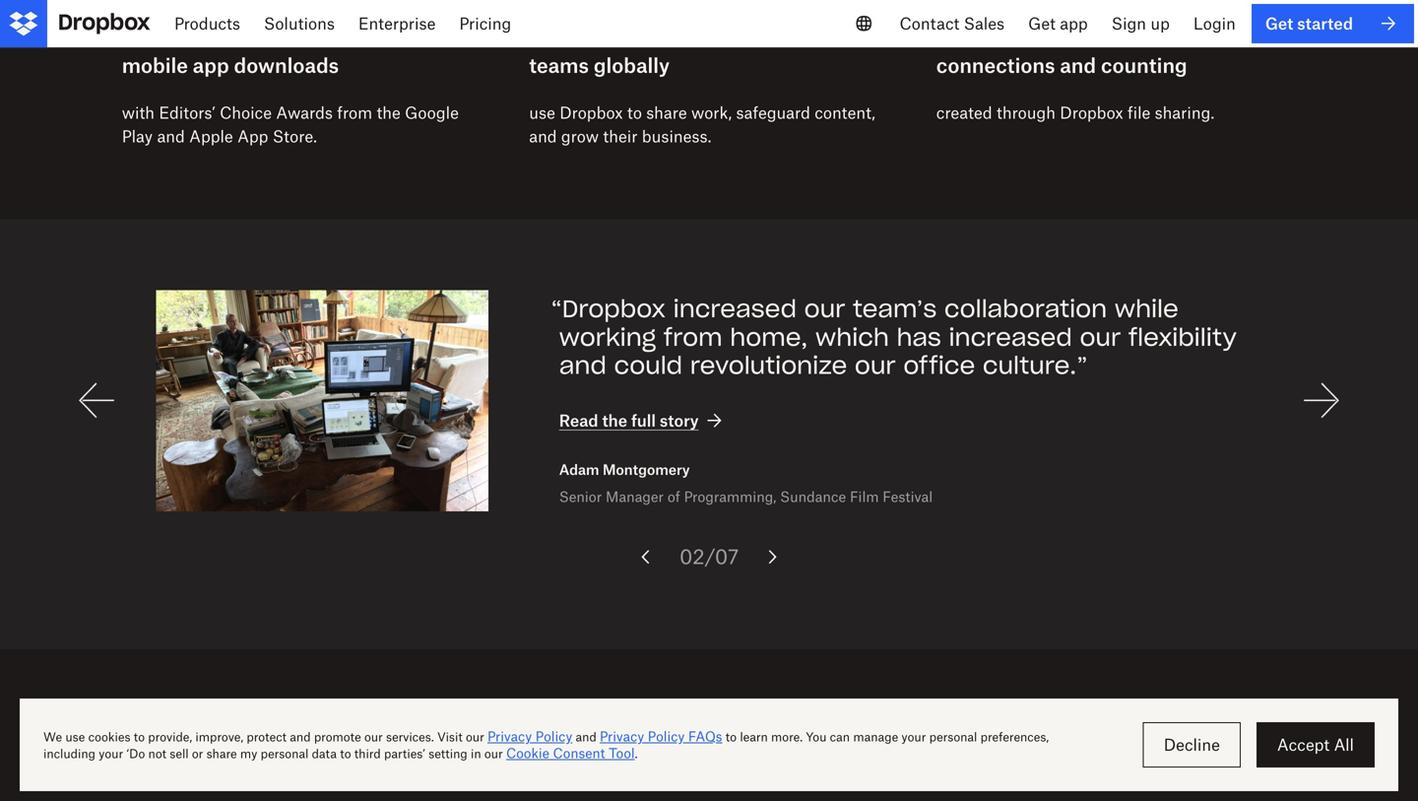 Task type: vqa. For each thing, say whether or not it's contained in the screenshot.


Task type: describe. For each thing, give the bounding box(es) containing it.
4.5b image
[[937, 0, 1297, 42]]

teams globally
[[529, 53, 670, 77]]

sharing.
[[1155, 103, 1215, 122]]

get for get started
[[1266, 14, 1294, 33]]

of
[[668, 488, 681, 505]]

downloads
[[234, 53, 339, 77]]

get app
[[1029, 14, 1088, 33]]

to
[[628, 103, 642, 122]]

2 horizontal spatial our
[[1080, 322, 1122, 352]]

and down get app dropdown button on the right of page
[[1061, 53, 1097, 77]]

store.
[[273, 126, 317, 146]]

with editors' choice awards from the google play and apple app store.
[[122, 103, 459, 146]]

contact sales
[[900, 14, 1005, 33]]

mobile app downloads
[[122, 53, 339, 77]]

contact
[[900, 14, 960, 33]]

awards
[[276, 103, 333, 122]]

products button
[[163, 0, 252, 47]]

file
[[1128, 103, 1151, 122]]

office
[[904, 350, 976, 380]]

600k+ image
[[529, 0, 889, 42]]

1b+ image
[[122, 0, 482, 42]]

full
[[632, 411, 656, 430]]

use dropbox to share work, safeguard content, and grow their business.
[[529, 103, 876, 146]]

get started link
[[1252, 4, 1415, 43]]

with inside with editors' choice awards from the google play and apple app store.
[[122, 103, 155, 122]]

while
[[1115, 294, 1179, 324]]

read the full story link
[[559, 409, 727, 433]]

montgomery
[[603, 461, 690, 478]]

play
[[122, 126, 153, 146]]

which
[[816, 322, 890, 352]]

1 horizontal spatial our
[[855, 350, 896, 380]]

from inside with editors' choice awards from the google play and apple app store.
[[337, 103, 373, 122]]

from inside '"dropbox increased our team's collaboration while working from home, which has increased our flexibility and could revolutionize our office culture."'
[[664, 322, 723, 352]]

created through dropbox file sharing.
[[937, 103, 1215, 122]]

app
[[238, 126, 268, 146]]

adam montgomery
[[559, 461, 690, 478]]

film
[[850, 488, 879, 505]]

has
[[897, 322, 942, 352]]

counting
[[1102, 53, 1188, 77]]

grow
[[562, 126, 599, 146]]

0 horizontal spatial increased
[[674, 294, 797, 324]]

the inside with editors' choice awards from the google play and apple app store.
[[377, 103, 401, 122]]

business.
[[642, 126, 712, 146]]

get for get started with dropbox
[[98, 717, 183, 767]]

connections
[[937, 53, 1056, 77]]

home,
[[730, 322, 808, 352]]

solutions button
[[252, 0, 347, 47]]

their
[[603, 126, 638, 146]]

festival
[[883, 488, 933, 505]]

senior
[[559, 488, 602, 505]]

0 horizontal spatial our
[[805, 294, 846, 324]]

"dropbox
[[551, 294, 666, 324]]

connections and counting
[[937, 53, 1188, 77]]

google
[[405, 103, 459, 122]]

choice
[[220, 103, 272, 122]]

mobile
[[122, 53, 188, 77]]

solutions
[[264, 14, 335, 33]]

sales
[[964, 14, 1005, 33]]



Task type: locate. For each thing, give the bounding box(es) containing it.
dropbox
[[560, 103, 623, 122], [1060, 103, 1124, 122], [504, 717, 707, 767]]

and down use
[[529, 126, 557, 146]]

contact sales link
[[888, 0, 1017, 47]]

share
[[647, 103, 687, 122]]

work,
[[692, 103, 732, 122]]

started
[[1298, 14, 1354, 33], [195, 717, 377, 767]]

our left team's
[[805, 294, 846, 324]]

adam
[[559, 461, 600, 478]]

0 horizontal spatial with
[[122, 103, 155, 122]]

1 vertical spatial with
[[389, 717, 492, 767]]

1 horizontal spatial app
[[1060, 14, 1088, 33]]

1 horizontal spatial get
[[1029, 14, 1056, 33]]

get inside dropdown button
[[1029, 14, 1056, 33]]

from
[[337, 103, 373, 122], [664, 322, 723, 352]]

1 horizontal spatial started
[[1298, 14, 1354, 33]]

0 horizontal spatial app
[[193, 53, 229, 77]]

sundance
[[780, 488, 847, 505]]

created
[[937, 103, 993, 122]]

get for get app
[[1029, 14, 1056, 33]]

collaboration
[[945, 294, 1108, 324]]

0 horizontal spatial from
[[337, 103, 373, 122]]

0 horizontal spatial the
[[377, 103, 401, 122]]

programming,
[[684, 488, 777, 505]]

increased up revolutionize
[[674, 294, 797, 324]]

read
[[559, 411, 599, 430]]

dropbox inside the use dropbox to share work, safeguard content, and grow their business.
[[560, 103, 623, 122]]

started inside get started link
[[1298, 14, 1354, 33]]

from right awards
[[337, 103, 373, 122]]

get
[[1266, 14, 1294, 33], [1029, 14, 1056, 33], [98, 717, 183, 767]]

flexibility
[[1129, 322, 1237, 352]]

1 vertical spatial from
[[664, 322, 723, 352]]

1 horizontal spatial with
[[389, 717, 492, 767]]

senior manager of programming, sundance film festival
[[559, 488, 933, 505]]

increased right "has"
[[949, 322, 1073, 352]]

get started with dropbox
[[98, 717, 707, 767]]

1 vertical spatial app
[[193, 53, 229, 77]]

app up connections and counting on the top right of the page
[[1060, 14, 1088, 33]]

apple
[[189, 126, 233, 146]]

enterprise
[[359, 14, 436, 33]]

working behind the scenes at sundance image
[[156, 290, 488, 512]]

0 horizontal spatial started
[[195, 717, 377, 767]]

app down products popup button
[[193, 53, 229, 77]]

could
[[614, 350, 683, 380]]

get app button
[[1017, 0, 1100, 47]]

started for get started with dropbox
[[195, 717, 377, 767]]

sign up
[[1112, 14, 1170, 33]]

1 vertical spatial the
[[602, 411, 628, 430]]

products
[[174, 14, 240, 33]]

0 vertical spatial the
[[377, 103, 401, 122]]

started for get started
[[1298, 14, 1354, 33]]

sign
[[1112, 14, 1147, 33]]

sign up link
[[1100, 0, 1182, 47]]

and inside the use dropbox to share work, safeguard content, and grow their business.
[[529, 126, 557, 146]]

and
[[1061, 53, 1097, 77], [157, 126, 185, 146], [529, 126, 557, 146], [559, 350, 607, 380]]

and inside '"dropbox increased our team's collaboration while working from home, which has increased our flexibility and could revolutionize our office culture."'
[[559, 350, 607, 380]]

0 vertical spatial app
[[1060, 14, 1088, 33]]

team's
[[853, 294, 937, 324]]

read the full story
[[559, 411, 699, 430]]

login link
[[1182, 0, 1248, 47]]

app
[[1060, 14, 1088, 33], [193, 53, 229, 77]]

with
[[122, 103, 155, 122], [389, 717, 492, 767]]

pricing link
[[448, 0, 523, 47]]

story
[[660, 411, 699, 430]]

and down editors'
[[157, 126, 185, 146]]

pricing
[[460, 14, 512, 33]]

from left home,
[[664, 322, 723, 352]]

our
[[805, 294, 846, 324], [1080, 322, 1122, 352], [855, 350, 896, 380]]

login
[[1194, 14, 1236, 33]]

app inside dropdown button
[[1060, 14, 1088, 33]]

up
[[1151, 14, 1170, 33]]

app for mobile
[[193, 53, 229, 77]]

increased
[[674, 294, 797, 324], [949, 322, 1073, 352]]

use
[[529, 103, 556, 122]]

1 horizontal spatial increased
[[949, 322, 1073, 352]]

get started
[[1266, 14, 1354, 33]]

content,
[[815, 103, 876, 122]]

1 horizontal spatial the
[[602, 411, 628, 430]]

and up read
[[559, 350, 607, 380]]

0 vertical spatial started
[[1298, 14, 1354, 33]]

the left google
[[377, 103, 401, 122]]

manager
[[606, 488, 664, 505]]

culture."
[[983, 350, 1088, 380]]

our left flexibility on the right
[[1080, 322, 1122, 352]]

editors'
[[159, 103, 216, 122]]

0 vertical spatial with
[[122, 103, 155, 122]]

safeguard
[[737, 103, 811, 122]]

1 horizontal spatial from
[[664, 322, 723, 352]]

working
[[559, 322, 656, 352]]

0 horizontal spatial get
[[98, 717, 183, 767]]

0 vertical spatial from
[[337, 103, 373, 122]]

the left full
[[602, 411, 628, 430]]

through
[[997, 103, 1056, 122]]

app for get
[[1060, 14, 1088, 33]]

revolutionize
[[690, 350, 848, 380]]

"dropbox increased our team's collaboration while working from home, which has increased our flexibility and could revolutionize our office culture."
[[551, 294, 1237, 380]]

teams
[[529, 53, 589, 77]]

globally
[[594, 53, 670, 77]]

02/07
[[680, 545, 739, 569]]

1 vertical spatial started
[[195, 717, 377, 767]]

the
[[377, 103, 401, 122], [602, 411, 628, 430]]

and inside with editors' choice awards from the google play and apple app store.
[[157, 126, 185, 146]]

2 horizontal spatial get
[[1266, 14, 1294, 33]]

enterprise link
[[347, 0, 448, 47]]

our left "has"
[[855, 350, 896, 380]]



